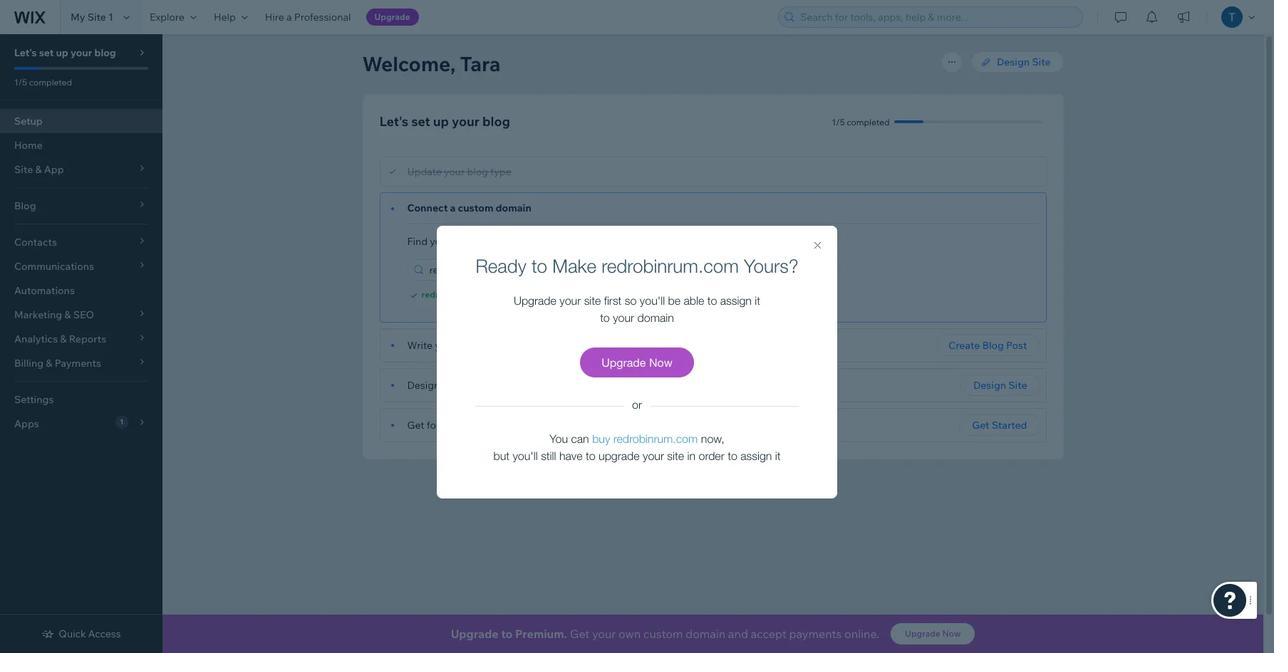 Task type: locate. For each thing, give the bounding box(es) containing it.
and left "accept"
[[728, 627, 749, 642]]

to left premium.
[[501, 627, 513, 642]]

upgrade up 'welcome,'
[[375, 11, 410, 22]]

up
[[56, 46, 68, 59], [433, 113, 449, 130]]

get
[[407, 419, 425, 432], [973, 419, 990, 432], [570, 627, 590, 642]]

find your perfect domain and secure it in a few clicks.
[[407, 235, 654, 248]]

0 vertical spatial let's set up your blog
[[14, 46, 116, 59]]

blog
[[94, 46, 116, 59], [483, 113, 510, 130], [467, 165, 488, 178], [479, 339, 500, 352]]

site down buy redrobinrum.com button
[[667, 450, 684, 463]]

create
[[949, 339, 980, 352]]

upgrade down e.g., mystunningwebsite.com field
[[514, 294, 557, 307]]

now for bottommost upgrade now button
[[943, 629, 961, 639]]

first
[[604, 294, 622, 307], [458, 339, 476, 352]]

your down so
[[613, 312, 635, 324]]

set up update
[[411, 113, 430, 130]]

your right write on the bottom left of page
[[435, 339, 456, 352]]

to right the have
[[586, 450, 596, 463]]

1 horizontal spatial custom
[[644, 627, 683, 642]]

1 vertical spatial and
[[728, 627, 749, 642]]

upgrade
[[375, 11, 410, 22], [514, 294, 557, 307], [602, 356, 646, 369], [451, 627, 499, 642], [905, 629, 941, 639]]

1 vertical spatial site
[[667, 450, 684, 463]]

now
[[649, 356, 673, 369], [943, 629, 961, 639]]

make down secure
[[553, 255, 597, 277]]

to down ready to make redrobinrum.com yours?
[[600, 312, 610, 324]]

it down yours?
[[755, 294, 761, 307]]

0 vertical spatial a
[[287, 11, 292, 24]]

up inside 'sidebar' element
[[56, 46, 68, 59]]

first left so
[[604, 294, 622, 307]]

assign down the yours!
[[721, 294, 752, 307]]

let's set up your blog down my
[[14, 46, 116, 59]]

order
[[699, 450, 725, 463]]

your right update
[[444, 165, 465, 178]]

and left secure
[[527, 235, 544, 248]]

0 horizontal spatial a
[[287, 11, 292, 24]]

your up update your blog type
[[452, 113, 480, 130]]

1 vertical spatial first
[[458, 339, 476, 352]]

post
[[1007, 339, 1028, 352]]

1 horizontal spatial get
[[570, 627, 590, 642]]

you can buy redrobinrum.com now, but you'll still have to upgrade your site in order to assign it
[[494, 433, 781, 463]]

create blog post button
[[936, 335, 1040, 356]]

write
[[407, 339, 433, 352]]

get right premium.
[[570, 627, 590, 642]]

first inside upgrade your site first so you'll be able to assign it to your domain
[[604, 294, 622, 307]]

0 vertical spatial site
[[584, 294, 601, 307]]

1/5 completed
[[14, 77, 72, 88], [832, 117, 890, 127]]

a right the hire at the top
[[287, 11, 292, 24]]

domain left "accept"
[[686, 627, 726, 642]]

to
[[532, 255, 548, 277], [708, 294, 717, 307], [600, 312, 610, 324], [586, 450, 596, 463], [728, 450, 738, 463], [501, 627, 513, 642]]

1 horizontal spatial now
[[943, 629, 961, 639]]

blog left post at the bottom of page
[[479, 339, 500, 352]]

1 horizontal spatial in
[[688, 450, 696, 463]]

0 vertical spatial 1/5 completed
[[14, 77, 72, 88]]

upgrade to premium. get your own custom domain and accept payments online.
[[451, 627, 880, 642]]

0 horizontal spatial get
[[407, 419, 425, 432]]

1 vertical spatial design site
[[974, 379, 1028, 392]]

0 vertical spatial upgrade now
[[602, 356, 673, 369]]

1 horizontal spatial site
[[667, 450, 684, 463]]

1 horizontal spatial upgrade now
[[905, 629, 961, 639]]

0 vertical spatial now
[[649, 356, 673, 369]]

a
[[287, 11, 292, 24], [450, 202, 456, 215], [599, 235, 604, 248]]

site inside you can buy redrobinrum.com now, but you'll still have to upgrade your site in order to assign it
[[667, 450, 684, 463]]

home
[[14, 139, 43, 152]]

site
[[87, 11, 106, 24], [1032, 56, 1051, 68], [1009, 379, 1028, 392]]

0 horizontal spatial up
[[56, 46, 68, 59]]

0 horizontal spatial upgrade now
[[602, 356, 673, 369]]

redrobinrum.com is available!
[[422, 289, 542, 300]]

1 vertical spatial assign
[[741, 450, 772, 463]]

0 vertical spatial redrobinrum.com
[[602, 255, 739, 277]]

0 vertical spatial in
[[588, 235, 597, 248]]

you'll left still
[[513, 450, 538, 463]]

1/5
[[14, 77, 27, 88], [832, 117, 845, 127]]

site left so
[[584, 294, 601, 307]]

upgrade left premium.
[[451, 627, 499, 642]]

upgrade inside button
[[375, 11, 410, 22]]

1 vertical spatial redrobinrum.com
[[422, 289, 493, 300]]

1 vertical spatial upgrade now
[[905, 629, 961, 639]]

0 vertical spatial 1/5
[[14, 77, 27, 88]]

1 horizontal spatial 1/5
[[832, 117, 845, 127]]

2 vertical spatial redrobinrum.com
[[614, 433, 698, 446]]

1 horizontal spatial a
[[450, 202, 456, 215]]

2 horizontal spatial get
[[973, 419, 990, 432]]

domain
[[496, 202, 532, 215], [489, 235, 524, 248], [638, 312, 674, 324], [686, 627, 726, 642]]

upgrade now button right online.
[[891, 624, 975, 645]]

you'll right so
[[640, 294, 665, 307]]

2 horizontal spatial a
[[599, 235, 604, 248]]

your left website
[[442, 379, 463, 392]]

type
[[490, 165, 512, 178]]

let's up setup
[[14, 46, 37, 59]]

a right connect
[[450, 202, 456, 215]]

be
[[668, 294, 681, 307]]

assign inside you can buy redrobinrum.com now, but you'll still have to upgrade your site in order to assign it
[[741, 450, 772, 463]]

1/5 inside 'sidebar' element
[[14, 77, 27, 88]]

hire a professional link
[[256, 0, 360, 34]]

0 vertical spatial assign
[[721, 294, 752, 307]]

up up update
[[433, 113, 449, 130]]

0 vertical spatial first
[[604, 294, 622, 307]]

0 vertical spatial let's
[[14, 46, 37, 59]]

can
[[571, 433, 589, 446]]

let's up update
[[380, 113, 409, 130]]

in inside you can buy redrobinrum.com now, but you'll still have to upgrade your site in order to assign it
[[688, 450, 696, 463]]

redrobinrum.com up be
[[602, 255, 739, 277]]

1 vertical spatial 1/5
[[832, 117, 845, 127]]

your right available! at top left
[[560, 294, 581, 307]]

get left the started
[[973, 419, 990, 432]]

assign right order
[[741, 450, 772, 463]]

1 vertical spatial custom
[[644, 627, 683, 642]]

0 horizontal spatial 1/5
[[14, 77, 27, 88]]

domain down be
[[638, 312, 674, 324]]

0 horizontal spatial 1/5 completed
[[14, 77, 72, 88]]

update your blog type
[[407, 165, 512, 178]]

custom right own at the bottom
[[644, 627, 683, 642]]

2 vertical spatial a
[[599, 235, 604, 248]]

1 vertical spatial you'll
[[513, 450, 538, 463]]

it inside upgrade your site first so you'll be able to assign it to your domain
[[755, 294, 761, 307]]

assign
[[721, 294, 752, 307], [741, 450, 772, 463]]

in left order
[[688, 450, 696, 463]]

make up be
[[670, 264, 696, 277]]

in left few
[[588, 235, 597, 248]]

redrobinrum.com
[[602, 255, 739, 277], [422, 289, 493, 300], [614, 433, 698, 446]]

custom
[[458, 202, 494, 215], [644, 627, 683, 642]]

0 horizontal spatial site
[[584, 294, 601, 307]]

0 horizontal spatial completed
[[29, 77, 72, 88]]

first up design your website
[[458, 339, 476, 352]]

1 horizontal spatial 1/5 completed
[[832, 117, 890, 127]]

1 vertical spatial site
[[1032, 56, 1051, 68]]

setup link
[[0, 109, 163, 133]]

automations link
[[0, 279, 163, 303]]

1 vertical spatial in
[[688, 450, 696, 463]]

upgrade up or
[[602, 356, 646, 369]]

website
[[465, 379, 502, 392]]

0 vertical spatial upgrade now button
[[580, 348, 694, 378]]

redrobinrum.com left is
[[422, 289, 493, 300]]

settings
[[14, 393, 54, 406]]

domain up ready at the left top of page
[[489, 235, 524, 248]]

1 horizontal spatial up
[[433, 113, 449, 130]]

a left few
[[599, 235, 604, 248]]

your down my
[[71, 46, 92, 59]]

blog inside 'sidebar' element
[[94, 46, 116, 59]]

0 horizontal spatial site
[[87, 11, 106, 24]]

1 horizontal spatial let's
[[380, 113, 409, 130]]

1 vertical spatial set
[[411, 113, 430, 130]]

1 horizontal spatial first
[[604, 294, 622, 307]]

design
[[997, 56, 1030, 68], [407, 379, 440, 392], [974, 379, 1007, 392]]

your
[[71, 46, 92, 59], [452, 113, 480, 130], [444, 165, 465, 178], [430, 235, 451, 248], [560, 294, 581, 307], [613, 312, 635, 324], [435, 339, 456, 352], [442, 379, 463, 392], [643, 450, 664, 463], [592, 627, 616, 642]]

now,
[[701, 433, 725, 446]]

upgrade now for the left upgrade now button
[[602, 356, 673, 369]]

0 vertical spatial custom
[[458, 202, 494, 215]]

make
[[553, 255, 597, 277], [670, 264, 696, 277]]

up up setup link
[[56, 46, 68, 59]]

let's set up your blog
[[14, 46, 116, 59], [380, 113, 510, 130]]

1 horizontal spatial set
[[411, 113, 430, 130]]

1 horizontal spatial site
[[1009, 379, 1028, 392]]

0 horizontal spatial now
[[649, 356, 673, 369]]

upgrade now button up or
[[580, 348, 694, 378]]

upgrade now up or
[[602, 356, 673, 369]]

available!
[[503, 289, 542, 300]]

1 vertical spatial a
[[450, 202, 456, 215]]

online.
[[845, 627, 880, 642]]

2 vertical spatial site
[[1009, 379, 1028, 392]]

redrobinrum.com inside you can buy redrobinrum.com now, but you'll still have to upgrade your site in order to assign it
[[614, 433, 698, 446]]

get found on google
[[407, 419, 505, 432]]

help
[[214, 11, 236, 24]]

1 horizontal spatial make
[[670, 264, 696, 277]]

your inside you can buy redrobinrum.com now, but you'll still have to upgrade your site in order to assign it
[[643, 450, 664, 463]]

a for professional
[[287, 11, 292, 24]]

1 horizontal spatial you'll
[[640, 294, 665, 307]]

1 horizontal spatial let's set up your blog
[[380, 113, 510, 130]]

0 vertical spatial site
[[87, 11, 106, 24]]

you'll
[[640, 294, 665, 307], [513, 450, 538, 463]]

your inside 'sidebar' element
[[71, 46, 92, 59]]

professional
[[294, 11, 351, 24]]

it left the yours!
[[698, 264, 705, 277]]

blog down 1
[[94, 46, 116, 59]]

upgrade now
[[602, 356, 673, 369], [905, 629, 961, 639]]

1 horizontal spatial and
[[728, 627, 749, 642]]

ready
[[476, 255, 527, 277]]

0 vertical spatial you'll
[[640, 294, 665, 307]]

completed
[[29, 77, 72, 88], [847, 117, 890, 127]]

you
[[550, 433, 568, 446]]

0 horizontal spatial set
[[39, 46, 54, 59]]

your down buy redrobinrum.com button
[[643, 450, 664, 463]]

blog left type
[[467, 165, 488, 178]]

quick access button
[[42, 628, 121, 641]]

0 vertical spatial up
[[56, 46, 68, 59]]

in
[[588, 235, 597, 248], [688, 450, 696, 463]]

make it yours!
[[670, 264, 736, 277]]

connect
[[407, 202, 448, 215]]

let's set up your blog up update your blog type
[[380, 113, 510, 130]]

get inside button
[[973, 419, 990, 432]]

redrobinrum.com down or
[[614, 433, 698, 446]]

custom up the 'perfect'
[[458, 202, 494, 215]]

it
[[580, 235, 586, 248], [698, 264, 705, 277], [755, 294, 761, 307], [775, 450, 781, 463]]

found
[[427, 419, 454, 432]]

1 vertical spatial completed
[[847, 117, 890, 127]]

get left the "found"
[[407, 419, 425, 432]]

let's
[[14, 46, 37, 59], [380, 113, 409, 130]]

1 vertical spatial up
[[433, 113, 449, 130]]

0 horizontal spatial first
[[458, 339, 476, 352]]

1 horizontal spatial upgrade now button
[[891, 624, 975, 645]]

0 horizontal spatial you'll
[[513, 450, 538, 463]]

0 vertical spatial completed
[[29, 77, 72, 88]]

get for get started
[[973, 419, 990, 432]]

connect a custom domain
[[407, 202, 532, 215]]

e.g., mystunningwebsite.com field
[[425, 260, 626, 280]]

upgrade inside upgrade your site first so you'll be able to assign it to your domain
[[514, 294, 557, 307]]

0 vertical spatial and
[[527, 235, 544, 248]]

0 horizontal spatial let's
[[14, 46, 37, 59]]

assign inside upgrade your site first so you'll be able to assign it to your domain
[[721, 294, 752, 307]]

0 vertical spatial set
[[39, 46, 54, 59]]

1 vertical spatial now
[[943, 629, 961, 639]]

set up setup
[[39, 46, 54, 59]]

0 horizontal spatial let's set up your blog
[[14, 46, 116, 59]]

1 horizontal spatial completed
[[847, 117, 890, 127]]

set
[[39, 46, 54, 59], [411, 113, 430, 130]]

2 horizontal spatial site
[[1032, 56, 1051, 68]]

1 vertical spatial 1/5 completed
[[832, 117, 890, 127]]

it right order
[[775, 450, 781, 463]]

google
[[471, 419, 505, 432]]

perfect
[[453, 235, 487, 248]]

upgrade now right online.
[[905, 629, 961, 639]]



Task type: vqa. For each thing, say whether or not it's contained in the screenshot.
middle Getting
no



Task type: describe. For each thing, give the bounding box(es) containing it.
get for get found on google
[[407, 419, 425, 432]]

have
[[560, 450, 583, 463]]

your left own at the bottom
[[592, 627, 616, 642]]

upgrade right online.
[[905, 629, 941, 639]]

set inside 'sidebar' element
[[39, 46, 54, 59]]

sidebar element
[[0, 34, 163, 654]]

accept
[[751, 627, 787, 642]]

clicks.
[[625, 235, 654, 248]]

my
[[71, 11, 85, 24]]

it inside button
[[698, 264, 705, 277]]

yours!
[[707, 264, 736, 277]]

write your first blog post
[[407, 339, 523, 352]]

but
[[494, 450, 510, 463]]

quick access
[[59, 628, 121, 641]]

welcome, tara
[[362, 51, 501, 76]]

design site button
[[961, 375, 1040, 396]]

tara
[[460, 51, 501, 76]]

make it yours! button
[[658, 259, 761, 281]]

post
[[502, 339, 523, 352]]

welcome,
[[362, 51, 456, 76]]

payments
[[789, 627, 842, 642]]

access
[[88, 628, 121, 641]]

update
[[407, 165, 442, 178]]

you'll inside you can buy redrobinrum.com now, but you'll still have to upgrade your site in order to assign it
[[513, 450, 538, 463]]

let's inside 'sidebar' element
[[14, 46, 37, 59]]

home link
[[0, 133, 163, 158]]

hire
[[265, 11, 284, 24]]

help button
[[205, 0, 256, 34]]

buy redrobinrum.com button
[[592, 431, 698, 448]]

few
[[606, 235, 623, 248]]

blog
[[983, 339, 1004, 352]]

domain inside upgrade your site first so you'll be able to assign it to your domain
[[638, 312, 674, 324]]

1 vertical spatial upgrade now button
[[891, 624, 975, 645]]

design site inside button
[[974, 379, 1028, 392]]

it right secure
[[580, 235, 586, 248]]

ready to make redrobinrum.com yours?
[[476, 255, 799, 277]]

get started button
[[960, 415, 1040, 436]]

setup
[[14, 115, 43, 128]]

design inside button
[[974, 379, 1007, 392]]

secure
[[546, 235, 578, 248]]

premium.
[[515, 627, 567, 642]]

hire a professional
[[265, 11, 351, 24]]

blog up type
[[483, 113, 510, 130]]

upgrade button
[[366, 9, 419, 26]]

0 horizontal spatial in
[[588, 235, 597, 248]]

0 horizontal spatial and
[[527, 235, 544, 248]]

1 vertical spatial let's set up your blog
[[380, 113, 510, 130]]

explore
[[150, 11, 185, 24]]

still
[[541, 450, 556, 463]]

create blog post
[[949, 339, 1028, 352]]

automations
[[14, 284, 75, 297]]

your right find
[[430, 235, 451, 248]]

0 vertical spatial design site
[[997, 56, 1051, 68]]

to right order
[[728, 450, 738, 463]]

upgrade
[[599, 450, 640, 463]]

my site 1
[[71, 11, 113, 24]]

settings link
[[0, 388, 163, 412]]

quick
[[59, 628, 86, 641]]

yours?
[[744, 255, 799, 277]]

a for custom
[[450, 202, 456, 215]]

to down find your perfect domain and secure it in a few clicks.
[[532, 255, 548, 277]]

on
[[456, 419, 468, 432]]

redrobinrum.com for you can buy redrobinrum.com now, but you'll still have to upgrade your site in order to assign it
[[614, 433, 698, 446]]

domain up find your perfect domain and secure it in a few clicks.
[[496, 202, 532, 215]]

started
[[992, 419, 1028, 432]]

now for the left upgrade now button
[[649, 356, 673, 369]]

redrobinrum.com for ready to make redrobinrum.com yours?
[[602, 255, 739, 277]]

Search for tools, apps, help & more... field
[[796, 7, 1079, 27]]

site inside design site link
[[1032, 56, 1051, 68]]

site inside upgrade your site first so you'll be able to assign it to your domain
[[584, 294, 601, 307]]

it inside you can buy redrobinrum.com now, but you'll still have to upgrade your site in order to assign it
[[775, 450, 781, 463]]

design site link
[[972, 51, 1064, 73]]

able
[[684, 294, 704, 307]]

0 horizontal spatial make
[[553, 255, 597, 277]]

find
[[407, 235, 428, 248]]

or
[[632, 398, 642, 411]]

make inside 'make it yours!' button
[[670, 264, 696, 277]]

to right able
[[708, 294, 717, 307]]

is
[[495, 289, 502, 300]]

design your website
[[407, 379, 502, 392]]

own
[[619, 627, 641, 642]]

1
[[108, 11, 113, 24]]

so
[[625, 294, 637, 307]]

get started
[[973, 419, 1028, 432]]

you'll inside upgrade your site first so you'll be able to assign it to your domain
[[640, 294, 665, 307]]

site inside "design site" button
[[1009, 379, 1028, 392]]

1 vertical spatial let's
[[380, 113, 409, 130]]

upgrade your site first so you'll be able to assign it to your domain
[[514, 294, 761, 324]]

upgrade now for bottommost upgrade now button
[[905, 629, 961, 639]]

0 horizontal spatial upgrade now button
[[580, 348, 694, 378]]

completed inside 'sidebar' element
[[29, 77, 72, 88]]

1/5 completed inside 'sidebar' element
[[14, 77, 72, 88]]

buy
[[592, 433, 610, 446]]

let's set up your blog inside 'sidebar' element
[[14, 46, 116, 59]]

0 horizontal spatial custom
[[458, 202, 494, 215]]



